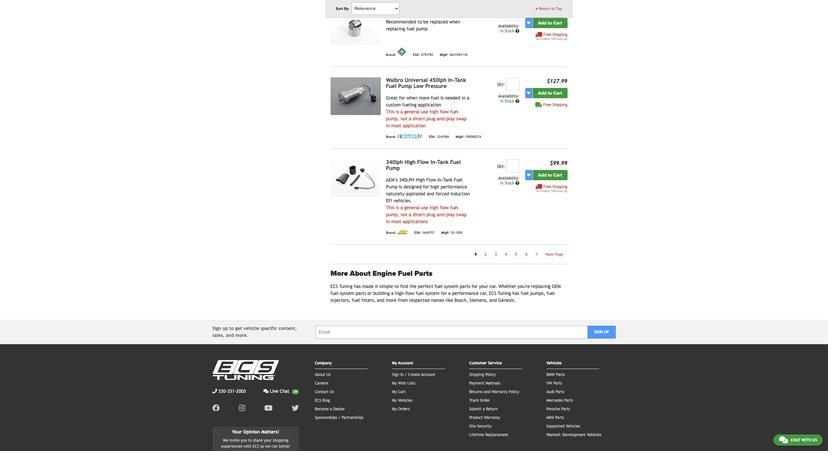 Task type: vqa. For each thing, say whether or not it's contained in the screenshot.
$127.99's Stock
yes



Task type: describe. For each thing, give the bounding box(es) containing it.
designed
[[404, 184, 422, 189]]

on for $99.99
[[536, 189, 540, 193]]

submit a return
[[469, 407, 498, 411]]

chat with us link
[[774, 434, 823, 446]]

wanted:
[[547, 433, 561, 437]]

audi parts
[[547, 390, 564, 394]]

filters,
[[362, 298, 376, 303]]

lists
[[408, 381, 415, 386]]

add to cart for $127.99
[[538, 90, 562, 96]]

orders for $99.99
[[541, 189, 550, 193]]

naturally
[[386, 191, 405, 196]]

orders for $17.99
[[541, 37, 550, 41]]

payment methods link
[[469, 381, 501, 386]]

and down $99.99
[[558, 189, 563, 193]]

recommended to be replaced when replacing fuel pump
[[386, 19, 460, 31]]

340lph
[[386, 159, 403, 165]]

free shipping on orders $49 and up for $99.99
[[536, 184, 568, 193]]

qty: for walbro universal 450lph in-tank fuel pump low pressure
[[497, 82, 505, 87]]

parts for porsche parts
[[561, 407, 570, 411]]

7
[[536, 252, 538, 257]]

mfg#: 06h109311b
[[440, 53, 468, 57]]

site security link
[[469, 424, 492, 429]]

to inside return to top link
[[551, 6, 555, 11]]

cart for $17.99
[[553, 20, 562, 26]]

fuel down you're
[[521, 291, 529, 296]]

1 availability: from the top
[[498, 24, 520, 28]]

direct inside great for when more fuel is needed in a custom fueling application this is a general-use high flow fuel pump, not a direct plug-and-play swap in most application
[[413, 116, 425, 121]]

1 vertical spatial policy
[[509, 390, 519, 394]]

become a dealer
[[315, 407, 345, 411]]

450lph
[[430, 77, 447, 83]]

add to cart button for $99.99
[[533, 170, 568, 180]]

1 horizontal spatial return
[[539, 6, 550, 11]]

fuel down needed
[[450, 109, 458, 114]]

can
[[272, 444, 278, 449]]

es#: for flow
[[414, 231, 421, 235]]

aspirated
[[406, 191, 425, 196]]

when inside great for when more fuel is needed in a custom fueling application this is a general-use high flow fuel pump, not a direct plug-and-play swap in most application
[[407, 95, 418, 100]]

question circle image for $99.99
[[516, 181, 520, 185]]

1 horizontal spatial account
[[421, 372, 435, 377]]

2 vertical spatial your
[[251, 450, 258, 451]]

ina - corporate logo image
[[398, 47, 406, 56]]

availability: for $99.99
[[498, 176, 520, 180]]

1 horizontal spatial about
[[350, 269, 371, 278]]

brand: for fuel pump cam follower
[[386, 53, 396, 57]]

comments image
[[263, 389, 269, 393]]

0 horizontal spatial tuning
[[339, 284, 353, 289]]

ecs down car.
[[489, 291, 497, 296]]

add to cart button for $127.99
[[533, 88, 568, 98]]

parts up perfect
[[415, 269, 433, 278]]

for up 'like'
[[441, 291, 447, 296]]

stock for $99.99
[[505, 181, 514, 185]]

injectors,
[[331, 298, 351, 303]]

general- inside aem's 340lph high flow in-tank fuel pump is designed for high performance naturally aspirated and forced induction efi vehicles. this is a general-use high flow fuel pump, not a direct plug-and-play swap in most applications
[[404, 205, 422, 210]]

sign in / create account
[[392, 372, 435, 377]]

about us
[[315, 372, 331, 377]]

live chat
[[270, 389, 289, 394]]

live
[[270, 389, 278, 394]]

flow inside aem's 340lph high flow in-tank fuel pump is designed for high performance naturally aspirated and forced induction efi vehicles. this is a general-use high flow fuel pump, not a direct plug-and-play swap in most applications
[[426, 177, 436, 182]]

1 horizontal spatial /
[[405, 372, 407, 377]]

pump inside walbro universal 450lph in-tank fuel pump low pressure
[[398, 83, 412, 89]]

security
[[477, 424, 492, 429]]

fuel pump cam follower
[[386, 7, 447, 13]]

submit a return link
[[469, 407, 498, 411]]

specific
[[261, 326, 277, 331]]

become
[[315, 407, 329, 411]]

shipping down $99.99
[[553, 184, 568, 189]]

and up order
[[484, 390, 490, 394]]

instagram logo image
[[239, 404, 245, 412]]

it
[[375, 284, 378, 289]]

0 vertical spatial policy
[[485, 372, 496, 377]]

order
[[480, 398, 490, 403]]

in inside aem's 340lph high flow in-tank fuel pump is designed for high performance naturally aspirated and forced induction efi vehicles. this is a general-use high flow fuel pump, not a direct plug-and-play swap in most applications
[[386, 219, 390, 224]]

facebook logo image
[[212, 404, 220, 412]]

vw
[[547, 381, 552, 386]]

great
[[386, 95, 398, 100]]

es#: for cam
[[413, 53, 420, 57]]

free shipping on orders $49 and up for $17.99
[[536, 32, 568, 41]]

so
[[260, 444, 264, 449]]

fuel inside aem's 340lph high flow in-tank fuel pump is designed for high performance naturally aspirated and forced induction efi vehicles. this is a general-use high flow fuel pump, not a direct plug-and-play swap in most applications
[[454, 177, 463, 182]]

become a dealer link
[[315, 407, 345, 411]]

use inside great for when more fuel is needed in a custom fueling application this is a general-use high flow fuel pump, not a direct plug-and-play swap in most application
[[422, 109, 428, 114]]

1 vertical spatial tuning
[[498, 291, 511, 296]]

2 horizontal spatial system
[[444, 284, 458, 289]]

cart down wish
[[398, 390, 406, 394]]

top
[[556, 6, 562, 11]]

returns and warranty policy
[[469, 390, 519, 394]]

es#3241084 - f90000274 - walbro universal 450lph in-tank fuel pump low pressure  - great for when more fuel is needed in a custom fueling application - walbro - audi volkswagen image
[[331, 77, 381, 115]]

3
[[495, 252, 497, 257]]

pump up recommended
[[398, 7, 412, 13]]

1 horizontal spatial chat
[[791, 438, 801, 442]]

vehicles up wanted: development vehicles link
[[566, 424, 580, 429]]

share
[[253, 438, 263, 443]]

1 vertical spatial /
[[339, 415, 341, 420]]

oem
[[552, 284, 561, 289]]

to inside the sign up to get vehicle specific content, sales, and more.
[[229, 326, 234, 331]]

fuel right perfect
[[435, 284, 443, 289]]

mfg#: 50-1000
[[441, 231, 463, 235]]

ecs left 'blog'
[[315, 398, 321, 403]]

my wish lists link
[[392, 381, 415, 386]]

by
[[344, 6, 349, 11]]

1 horizontal spatial system
[[425, 291, 440, 296]]

es#2793783 - 06h109311b - fuel pump cam follower - recommended to be replaced when replacing fuel pump - ina - audi volkswagen image
[[331, 7, 381, 45]]

fuel pump cam follower link
[[386, 7, 447, 13]]

experiences
[[221, 444, 243, 449]]

mfg#: f90000274
[[456, 135, 481, 139]]

to inside we invite you to share your shopping experiences with ecs so we can better meet your needs.
[[248, 438, 252, 443]]

to down return to top in the top of the page
[[548, 20, 552, 26]]

pump inside aem's 340lph high flow in-tank fuel pump is designed for high performance naturally aspirated and forced induction efi vehicles. this is a general-use high flow fuel pump, not a direct plug-and-play swap in most applications
[[386, 184, 398, 189]]

page
[[555, 252, 564, 257]]

340lph
[[399, 177, 414, 182]]

whether
[[499, 284, 516, 289]]

2793783
[[421, 53, 433, 57]]

fuel left filters,
[[352, 298, 360, 303]]

your inside ecs tuning has made it simple to find the perfect fuel system parts for your car. whether you're replacing oem fuel system parts or building a high-flow fuel system for a performance car, ecs tuning has fuel pumps, fuel injectors, fuel filters, and more from respected names like bosch, siemens, and genesis.
[[479, 284, 488, 289]]

es#: 2793783
[[413, 53, 433, 57]]

pumps,
[[530, 291, 545, 296]]

add to wish list image
[[527, 21, 531, 25]]

more inside ecs tuning has made it simple to find the perfect fuel system parts for your car. whether you're replacing oem fuel system parts or building a high-flow fuel system for a performance car, ecs tuning has fuel pumps, fuel injectors, fuel filters, and more from respected names like bosch, siemens, and genesis.
[[386, 298, 397, 303]]

for up siemens,
[[472, 284, 478, 289]]

mercedes parts link
[[547, 398, 573, 403]]

replacing inside ecs tuning has made it simple to find the perfect fuel system parts for your car. whether you're replacing oem fuel system parts or building a high-flow fuel system for a performance car, ecs tuning has fuel pumps, fuel injectors, fuel filters, and more from respected names like bosch, siemens, and genesis.
[[531, 284, 551, 289]]

7 link
[[532, 250, 542, 258]]

1 in stock from the top
[[500, 29, 516, 33]]

2 vertical spatial high
[[430, 205, 439, 210]]

create
[[408, 372, 420, 377]]

my cart
[[392, 390, 406, 394]]

walbro
[[386, 77, 403, 83]]

my for my account
[[392, 361, 397, 365]]

1 vertical spatial high
[[431, 184, 439, 189]]

on for $17.99
[[536, 37, 540, 41]]

0 vertical spatial chat
[[280, 389, 289, 394]]

supported vehicles
[[547, 424, 580, 429]]

1 vertical spatial your
[[264, 438, 272, 443]]

track
[[469, 398, 479, 403]]

car.
[[490, 284, 497, 289]]

perfect
[[418, 284, 433, 289]]

pump, inside aem's 340lph high flow in-tank fuel pump is designed for high performance naturally aspirated and forced induction efi vehicles. this is a general-use high flow fuel pump, not a direct plug-and-play swap in most applications
[[386, 212, 399, 217]]

my orders
[[392, 407, 410, 411]]

partnerships
[[342, 415, 364, 420]]

ecs blog
[[315, 398, 330, 403]]

replacing inside recommended to be replaced when replacing fuel pump
[[386, 26, 405, 31]]

up inside the sign up to get vehicle specific content, sales, and more.
[[223, 326, 228, 331]]

my for my cart
[[392, 390, 397, 394]]

vehicles up bmw parts link
[[547, 361, 562, 365]]

cam
[[414, 7, 424, 13]]

is down custom
[[396, 109, 399, 114]]

06h109311b
[[450, 53, 468, 57]]

mini
[[547, 415, 554, 420]]

flow inside 340lph high flow in-tank fuel pump
[[417, 159, 429, 165]]

my for my wish lists
[[392, 381, 397, 386]]

high inside aem's 340lph high flow in-tank fuel pump is designed for high performance naturally aspirated and forced induction efi vehicles. this is a general-use high flow fuel pump, not a direct plug-and-play swap in most applications
[[416, 177, 425, 182]]

and down the building
[[377, 298, 385, 303]]

stock for $127.99
[[505, 99, 514, 103]]

0 vertical spatial in
[[462, 95, 466, 100]]

2 vertical spatial us
[[813, 438, 817, 442]]

audi
[[547, 390, 554, 394]]

careers
[[315, 381, 328, 386]]

next page link
[[542, 250, 568, 258]]

walbro universal 450lph in-tank fuel pump low pressure
[[386, 77, 466, 89]]

to inside ecs tuning has made it simple to find the perfect fuel system parts for your car. whether you're replacing oem fuel system parts or building a high-flow fuel system for a performance car, ecs tuning has fuel pumps, fuel injectors, fuel filters, and more from respected names like bosch, siemens, and genesis.
[[395, 284, 399, 289]]

is left needed
[[441, 95, 444, 100]]

fuel down oem
[[547, 291, 555, 296]]

$17.99
[[550, 8, 568, 14]]

blog
[[323, 398, 330, 403]]

330-331-2003 link
[[212, 388, 246, 395]]

engine
[[373, 269, 396, 278]]

add to wish list image for $127.99
[[527, 91, 531, 95]]

qty: for 340lph high flow in-tank fuel pump
[[497, 164, 505, 169]]

fuel up respected
[[416, 291, 424, 296]]

vehicle
[[244, 326, 259, 331]]

up inside button
[[604, 330, 609, 334]]

bmw parts
[[547, 372, 565, 377]]

and- inside aem's 340lph high flow in-tank fuel pump is designed for high performance naturally aspirated and forced induction efi vehicles. this is a general-use high flow fuel pump, not a direct plug-and-play swap in most applications
[[437, 212, 446, 217]]

is down vehicles. in the left top of the page
[[396, 205, 399, 210]]

forced
[[436, 191, 449, 196]]

flow inside great for when more fuel is needed in a custom fueling application this is a general-use high flow fuel pump, not a direct plug-and-play swap in most application
[[440, 109, 449, 114]]

0 horizontal spatial about
[[315, 372, 325, 377]]

shopping
[[273, 438, 289, 443]]

free for $17.99
[[544, 32, 551, 37]]

1 vertical spatial parts
[[356, 291, 366, 296]]

340lph high flow in-tank fuel pump
[[386, 159, 461, 171]]

you
[[241, 438, 247, 443]]

my for my orders
[[392, 407, 397, 411]]

$127.99
[[547, 78, 568, 84]]

wanted: development vehicles link
[[547, 433, 602, 437]]

es#3604757 - 50-1000 - 340lph high flow in-tank fuel pump  - aems 340lph high flow in-tank fuel pump is designed for high performance naturally aspirated and forced induction efi vehicles. - aem - audi volkswagen image
[[331, 159, 381, 197]]

Email email field
[[316, 326, 588, 338]]

returns and warranty policy link
[[469, 390, 519, 394]]

not inside aem's 340lph high flow in-tank fuel pump is designed for high performance naturally aspirated and forced induction efi vehicles. this is a general-use high flow fuel pump, not a direct plug-and-play swap in most applications
[[401, 212, 408, 217]]

and down car.
[[490, 298, 497, 303]]

1 vertical spatial warranty
[[484, 415, 500, 420]]

1 link
[[471, 250, 481, 258]]

is up naturally
[[399, 184, 402, 189]]

0 horizontal spatial system
[[340, 291, 354, 296]]

use inside aem's 340lph high flow in-tank fuel pump is designed for high performance naturally aspirated and forced induction efi vehicles. this is a general-use high flow fuel pump, not a direct plug-and-play swap in most applications
[[422, 205, 428, 210]]

next
[[546, 252, 554, 257]]

simple
[[380, 284, 393, 289]]

play inside aem's 340lph high flow in-tank fuel pump is designed for high performance naturally aspirated and forced induction efi vehicles. this is a general-use high flow fuel pump, not a direct plug-and-play swap in most applications
[[446, 212, 455, 217]]

payment methods
[[469, 381, 501, 386]]



Task type: locate. For each thing, give the bounding box(es) containing it.
supported
[[547, 424, 565, 429]]

1 plug- from the top
[[427, 116, 437, 121]]

es#: 3604757
[[414, 231, 435, 235]]

2 and- from the top
[[437, 212, 446, 217]]

for up fueling
[[399, 95, 405, 100]]

vehicles up "orders"
[[398, 398, 413, 403]]

ecs tuning image
[[212, 360, 279, 380]]

1 vertical spatial return
[[486, 407, 498, 411]]

0 vertical spatial about
[[350, 269, 371, 278]]

this inside aem's 340lph high flow in-tank fuel pump is designed for high performance naturally aspirated and forced induction efi vehicles. this is a general-use high flow fuel pump, not a direct plug-and-play swap in most applications
[[386, 205, 395, 210]]

0 vertical spatial direct
[[413, 116, 425, 121]]

2 vertical spatial es#:
[[414, 231, 421, 235]]

sign
[[212, 326, 221, 331], [595, 330, 603, 334], [392, 372, 399, 377]]

high up the forced
[[431, 184, 439, 189]]

we
[[223, 438, 228, 443]]

sponsorships / partnerships link
[[315, 415, 364, 420]]

$49 for $17.99
[[551, 37, 557, 41]]

aem - corporate logo image
[[398, 230, 408, 234]]

aem's
[[386, 177, 398, 182]]

use down aspirated
[[422, 205, 428, 210]]

0 vertical spatial in stock
[[500, 29, 516, 33]]

brand: left "aem - corporate logo"
[[386, 231, 396, 235]]

not up applications
[[401, 212, 408, 217]]

when inside recommended to be replaced when replacing fuel pump
[[449, 19, 460, 24]]

0 vertical spatial /
[[405, 372, 407, 377]]

2 vertical spatial mfg#:
[[441, 231, 450, 235]]

add to wish list image for $99.99
[[527, 173, 531, 177]]

1000
[[456, 231, 463, 235]]

most
[[391, 123, 401, 128], [391, 219, 401, 224]]

more down 'high-' at bottom
[[386, 298, 397, 303]]

1 add to cart button from the top
[[533, 18, 568, 28]]

0 vertical spatial free
[[544, 32, 551, 37]]

youtube logo image
[[264, 404, 273, 412]]

1 vertical spatial chat
[[791, 438, 801, 442]]

0 vertical spatial on
[[536, 37, 540, 41]]

system up injectors,
[[340, 291, 354, 296]]

3 question circle image from the top
[[516, 181, 520, 185]]

cart for $99.99
[[553, 172, 562, 178]]

1 vertical spatial on
[[536, 189, 540, 193]]

/ left create
[[405, 372, 407, 377]]

2 free from the top
[[544, 102, 551, 107]]

0 vertical spatial play
[[446, 116, 455, 121]]

2 horizontal spatial your
[[479, 284, 488, 289]]

swap inside great for when more fuel is needed in a custom fueling application this is a general-use high flow fuel pump, not a direct plug-and-play swap in most application
[[456, 116, 467, 121]]

us for contact us
[[330, 390, 334, 394]]

2 vertical spatial free
[[544, 184, 551, 189]]

1 horizontal spatial in-
[[438, 177, 443, 182]]

and- inside great for when more fuel is needed in a custom fueling application this is a general-use high flow fuel pump, not a direct plug-and-play swap in most application
[[437, 116, 446, 121]]

1 vertical spatial question circle image
[[516, 99, 520, 103]]

flow inside ecs tuning has made it simple to find the perfect fuel system parts for your car. whether you're replacing oem fuel system parts or building a high-flow fuel system for a performance car, ecs tuning has fuel pumps, fuel injectors, fuel filters, and more from respected names like bosch, siemens, and genesis.
[[405, 291, 414, 296]]

2 orders from the top
[[541, 189, 550, 193]]

add to cart for $99.99
[[538, 172, 562, 178]]

most inside great for when more fuel is needed in a custom fueling application this is a general-use high flow fuel pump, not a direct plug-and-play swap in most application
[[391, 123, 401, 128]]

0 vertical spatial most
[[391, 123, 401, 128]]

2 in stock from the top
[[500, 99, 516, 103]]

$49 down $99.99
[[551, 189, 557, 193]]

0 vertical spatial has
[[354, 284, 361, 289]]

1 add from the top
[[538, 20, 547, 26]]

$49 down $17.99
[[551, 37, 557, 41]]

add to cart button up free shipping
[[533, 88, 568, 98]]

tank for walbro universal 450lph in-tank fuel pump low pressure
[[455, 77, 466, 83]]

with inside we invite you to share your shopping experiences with ecs so we can better meet your needs.
[[244, 444, 252, 449]]

find
[[400, 284, 408, 289]]

and inside aem's 340lph high flow in-tank fuel pump is designed for high performance naturally aspirated and forced induction efi vehicles. this is a general-use high flow fuel pump, not a direct plug-and-play swap in most applications
[[427, 191, 434, 196]]

pump, down efi
[[386, 212, 399, 217]]

1 vertical spatial mfg#:
[[456, 135, 464, 139]]

in stock for $99.99
[[500, 181, 516, 185]]

for inside aem's 340lph high flow in-tank fuel pump is designed for high performance naturally aspirated and forced induction efi vehicles. this is a general-use high flow fuel pump, not a direct plug-and-play swap in most applications
[[423, 184, 429, 189]]

fuel inside recommended to be replaced when replacing fuel pump
[[407, 26, 415, 31]]

0 vertical spatial plug-
[[427, 116, 437, 121]]

2 free shipping on orders $49 and up from the top
[[536, 184, 568, 193]]

fuel left pump
[[407, 26, 415, 31]]

brand: for 340lph high flow in-tank fuel pump
[[386, 231, 396, 235]]

performance inside ecs tuning has made it simple to find the perfect fuel system parts for your car. whether you're replacing oem fuel system parts or building a high-flow fuel system for a performance car, ecs tuning has fuel pumps, fuel injectors, fuel filters, and more from respected names like bosch, siemens, and genesis.
[[452, 291, 479, 296]]

0 vertical spatial high
[[430, 109, 439, 114]]

2 vertical spatial flow
[[405, 291, 414, 296]]

tank down the 3241084
[[437, 159, 449, 165]]

1 orders from the top
[[541, 37, 550, 41]]

1 direct from the top
[[413, 116, 425, 121]]

tank inside 340lph high flow in-tank fuel pump
[[437, 159, 449, 165]]

high down the forced
[[430, 205, 439, 210]]

1 vertical spatial $49
[[551, 189, 557, 193]]

swap
[[456, 116, 467, 121], [456, 212, 467, 217]]

for inside great for when more fuel is needed in a custom fueling application this is a general-use high flow fuel pump, not a direct plug-and-play swap in most application
[[399, 95, 405, 100]]

1 general- from the top
[[404, 109, 422, 114]]

parts
[[415, 269, 433, 278], [556, 372, 565, 377], [553, 381, 562, 386], [556, 390, 564, 394], [564, 398, 573, 403], [561, 407, 570, 411], [555, 415, 564, 420]]

mfg#: left f90000274
[[456, 135, 464, 139]]

pump inside 340lph high flow in-tank fuel pump
[[386, 165, 400, 171]]

plug- inside aem's 340lph high flow in-tank fuel pump is designed for high performance naturally aspirated and forced induction efi vehicles. this is a general-use high flow fuel pump, not a direct plug-and-play swap in most applications
[[427, 212, 437, 217]]

walbro universal 450lph in-tank fuel pump low pressure link
[[386, 77, 466, 89]]

1 vertical spatial in stock
[[500, 99, 516, 103]]

from
[[398, 298, 408, 303]]

2 add to cart button from the top
[[533, 88, 568, 98]]

replacing
[[386, 26, 405, 31], [531, 284, 551, 289]]

0 vertical spatial availability:
[[498, 24, 520, 28]]

and right 'sales,'
[[226, 333, 234, 338]]

0 vertical spatial your
[[479, 284, 488, 289]]

2 vertical spatial in
[[386, 219, 390, 224]]

not down fueling
[[401, 116, 408, 121]]

in right needed
[[462, 95, 466, 100]]

fuel down induction
[[450, 205, 458, 210]]

sign for sign in / create account
[[392, 372, 399, 377]]

availability: for $127.99
[[498, 94, 520, 98]]

pump, down custom
[[386, 116, 399, 121]]

1 add to wish list image from the top
[[527, 91, 531, 95]]

0 vertical spatial swap
[[456, 116, 467, 121]]

ecs blog link
[[315, 398, 330, 403]]

is
[[441, 95, 444, 100], [396, 109, 399, 114], [399, 184, 402, 189], [396, 205, 399, 210]]

in stock for $127.99
[[500, 99, 516, 103]]

plug- inside great for when more fuel is needed in a custom fueling application this is a general-use high flow fuel pump, not a direct plug-and-play swap in most application
[[427, 116, 437, 121]]

mini parts
[[547, 415, 564, 420]]

twitter logo image
[[292, 404, 299, 412]]

2 plug- from the top
[[427, 212, 437, 217]]

mfg#: for walbro universal 450lph in-tank fuel pump low pressure
[[456, 135, 464, 139]]

0 horizontal spatial replacing
[[386, 26, 405, 31]]

parts for mini parts
[[555, 415, 564, 420]]

and left the forced
[[427, 191, 434, 196]]

high right the 340lph
[[405, 159, 416, 165]]

2 vertical spatial question circle image
[[516, 181, 520, 185]]

follower
[[426, 7, 447, 13]]

fuel up 'great'
[[386, 83, 397, 89]]

3 add from the top
[[538, 172, 547, 178]]

cart down $99.99
[[553, 172, 562, 178]]

2 $49 from the top
[[551, 189, 557, 193]]

company
[[315, 361, 332, 365]]

2 pump, from the top
[[386, 212, 399, 217]]

1 horizontal spatial policy
[[509, 390, 519, 394]]

2 add to wish list image from the top
[[527, 173, 531, 177]]

2 use from the top
[[422, 205, 428, 210]]

0 vertical spatial add to cart
[[538, 20, 562, 26]]

chat with us
[[791, 438, 817, 442]]

shipping up payment
[[469, 372, 484, 377]]

0 vertical spatial warranty
[[492, 390, 508, 394]]

to inside recommended to be replaced when replacing fuel pump
[[418, 19, 422, 24]]

3 stock from the top
[[505, 181, 514, 185]]

sign inside the sign up to get vehicle specific content, sales, and more.
[[212, 326, 221, 331]]

flow down 340lph high flow in-tank fuel pump
[[426, 177, 436, 182]]

2 horizontal spatial in-
[[448, 77, 455, 83]]

needed
[[445, 95, 460, 100]]

3 add to cart button from the top
[[533, 170, 568, 180]]

0 horizontal spatial sign
[[212, 326, 221, 331]]

1 question circle image from the top
[[516, 29, 520, 33]]

walbro - corporate logo image
[[398, 134, 422, 138]]

service
[[488, 361, 502, 365]]

2 direct from the top
[[413, 212, 425, 217]]

lifetime replacement link
[[469, 433, 509, 437]]

system up names
[[425, 291, 440, 296]]

pump
[[398, 7, 412, 13], [398, 83, 412, 89], [386, 165, 400, 171], [386, 184, 398, 189]]

in- inside 340lph high flow in-tank fuel pump
[[431, 159, 437, 165]]

5
[[515, 252, 518, 257]]

2 on from the top
[[536, 189, 540, 193]]

0 vertical spatial add to wish list image
[[527, 91, 531, 95]]

1 vertical spatial application
[[403, 123, 426, 128]]

parts up porsche parts link
[[564, 398, 573, 403]]

brand: for walbro universal 450lph in-tank fuel pump low pressure
[[386, 135, 396, 139]]

to down $99.99
[[548, 172, 552, 178]]

shipping down $17.99
[[553, 32, 568, 37]]

your up car,
[[479, 284, 488, 289]]

pump left low
[[398, 83, 412, 89]]

qty:
[[497, 82, 505, 87], [497, 164, 505, 169]]

add to wish list image
[[527, 91, 531, 95], [527, 173, 531, 177]]

0 vertical spatial account
[[398, 361, 413, 365]]

2 stock from the top
[[505, 99, 514, 103]]

us for about us
[[327, 372, 331, 377]]

0 vertical spatial when
[[449, 19, 460, 24]]

account right create
[[421, 372, 435, 377]]

general- inside great for when more fuel is needed in a custom fueling application this is a general-use high flow fuel pump, not a direct plug-and-play swap in most application
[[404, 109, 422, 114]]

3 availability: from the top
[[498, 176, 520, 180]]

high up es#: 3241084
[[430, 109, 439, 114]]

0 vertical spatial flow
[[417, 159, 429, 165]]

matters!
[[261, 429, 279, 434]]

0 horizontal spatial account
[[398, 361, 413, 365]]

$49 for $99.99
[[551, 189, 557, 193]]

fuel up recommended
[[386, 7, 397, 13]]

my cart link
[[392, 390, 406, 394]]

return to top
[[538, 6, 562, 11]]

fuel
[[386, 7, 397, 13], [386, 83, 397, 89], [450, 159, 461, 165], [454, 177, 463, 182], [398, 269, 413, 278]]

parts down porsche parts link
[[555, 415, 564, 420]]

1 brand: from the top
[[386, 53, 396, 57]]

like
[[446, 298, 453, 303]]

0 horizontal spatial has
[[354, 284, 361, 289]]

2 play from the top
[[446, 212, 455, 217]]

1 vertical spatial brand:
[[386, 135, 396, 139]]

1 vertical spatial about
[[315, 372, 325, 377]]

fuel up find
[[398, 269, 413, 278]]

2 vertical spatial in stock
[[500, 181, 516, 185]]

2 not from the top
[[401, 212, 408, 217]]

1 vertical spatial add to cart
[[538, 90, 562, 96]]

1 vertical spatial free
[[544, 102, 551, 107]]

0 vertical spatial general-
[[404, 109, 422, 114]]

this
[[386, 109, 395, 114], [386, 205, 395, 210]]

my wish lists
[[392, 381, 415, 386]]

use
[[422, 109, 428, 114], [422, 205, 428, 210]]

1 horizontal spatial parts
[[460, 284, 470, 289]]

my
[[392, 361, 397, 365], [392, 381, 397, 386], [392, 390, 397, 394], [392, 398, 397, 403], [392, 407, 397, 411]]

most inside aem's 340lph high flow in-tank fuel pump is designed for high performance naturally aspirated and forced induction efi vehicles. this is a general-use high flow fuel pump, not a direct plug-and-play swap in most applications
[[391, 219, 401, 224]]

2 general- from the top
[[404, 205, 422, 210]]

my up my vehicles
[[392, 390, 397, 394]]

and- up the 3241084
[[437, 116, 446, 121]]

us right comments image at the right
[[813, 438, 817, 442]]

to left be
[[418, 19, 422, 24]]

2 question circle image from the top
[[516, 99, 520, 103]]

fuel down pressure at the top right
[[431, 95, 439, 100]]

chat right comments image at the right
[[791, 438, 801, 442]]

my for my vehicles
[[392, 398, 397, 403]]

3 free from the top
[[544, 184, 551, 189]]

mfg#: left 50-
[[441, 231, 450, 235]]

5 my from the top
[[392, 407, 397, 411]]

1 vertical spatial not
[[401, 212, 408, 217]]

1 my from the top
[[392, 361, 397, 365]]

2 vertical spatial add to cart
[[538, 172, 562, 178]]

1 not from the top
[[401, 116, 408, 121]]

comments image
[[779, 436, 788, 444]]

2 vertical spatial tank
[[443, 177, 453, 182]]

parts down "mercedes parts"
[[561, 407, 570, 411]]

add for $127.99
[[538, 90, 547, 96]]

return right caret up icon
[[539, 6, 550, 11]]

1 vertical spatial use
[[422, 205, 428, 210]]

direct inside aem's 340lph high flow in-tank fuel pump is designed for high performance naturally aspirated and forced induction efi vehicles. this is a general-use high flow fuel pump, not a direct plug-and-play swap in most applications
[[413, 212, 425, 217]]

add to cart button down return to top in the top of the page
[[533, 18, 568, 28]]

performance up 'bosch,'
[[452, 291, 479, 296]]

add for $99.99
[[538, 172, 547, 178]]

2 most from the top
[[391, 219, 401, 224]]

cart down $127.99
[[553, 90, 562, 96]]

0 horizontal spatial more
[[386, 298, 397, 303]]

2
[[485, 252, 487, 257]]

3 add to cart from the top
[[538, 172, 562, 178]]

submit
[[469, 407, 482, 411]]

ecs inside we invite you to share your shopping experiences with ecs so we can better meet your needs.
[[253, 444, 259, 449]]

your right meet
[[251, 450, 258, 451]]

1 vertical spatial swap
[[456, 212, 467, 217]]

and- down the forced
[[437, 212, 446, 217]]

0 vertical spatial application
[[418, 102, 441, 107]]

caret up image
[[536, 7, 538, 11]]

3 brand: from the top
[[386, 231, 396, 235]]

2 add to cart from the top
[[538, 90, 562, 96]]

1 and- from the top
[[437, 116, 446, 121]]

meet
[[240, 450, 249, 451]]

1 use from the top
[[422, 109, 428, 114]]

to left "top"
[[551, 6, 555, 11]]

sponsorships
[[315, 415, 337, 420]]

high inside great for when more fuel is needed in a custom fueling application this is a general-use high flow fuel pump, not a direct plug-and-play swap in most application
[[430, 109, 439, 114]]

parts for audi parts
[[556, 390, 564, 394]]

3 in stock from the top
[[500, 181, 516, 185]]

careers link
[[315, 381, 328, 386]]

in- inside aem's 340lph high flow in-tank fuel pump is designed for high performance naturally aspirated and forced induction efi vehicles. this is a general-use high flow fuel pump, not a direct plug-and-play swap in most applications
[[438, 177, 443, 182]]

sort by
[[336, 6, 349, 11]]

play inside great for when more fuel is needed in a custom fueling application this is a general-use high flow fuel pump, not a direct plug-and-play swap in most application
[[446, 116, 455, 121]]

performance up induction
[[441, 184, 467, 189]]

shipping down $127.99
[[553, 102, 568, 107]]

get
[[235, 326, 242, 331]]

play up mfg#: 50-1000 at the right bottom of the page
[[446, 212, 455, 217]]

1 vertical spatial add
[[538, 90, 547, 96]]

add to cart down return to top in the top of the page
[[538, 20, 562, 26]]

pump, inside great for when more fuel is needed in a custom fueling application this is a general-use high flow fuel pump, not a direct plug-and-play swap in most application
[[386, 116, 399, 121]]

1 horizontal spatial your
[[264, 438, 272, 443]]

sign inside button
[[595, 330, 603, 334]]

2 add from the top
[[538, 90, 547, 96]]

not inside great for when more fuel is needed in a custom fueling application this is a general-use high flow fuel pump, not a direct plug-and-play swap in most application
[[401, 116, 408, 121]]

replacing up "pumps,"
[[531, 284, 551, 289]]

2 my from the top
[[392, 381, 397, 386]]

add for $17.99
[[538, 20, 547, 26]]

1 vertical spatial high
[[416, 177, 425, 182]]

1 qty: from the top
[[497, 82, 505, 87]]

fuel up injectors,
[[331, 291, 339, 296]]

fuel inside walbro universal 450lph in-tank fuel pump low pressure
[[386, 83, 397, 89]]

1 vertical spatial in
[[386, 123, 390, 128]]

0 vertical spatial and-
[[437, 116, 446, 121]]

flow up designed
[[417, 159, 429, 165]]

vehicles
[[547, 361, 562, 365], [398, 398, 413, 403], [566, 424, 580, 429], [587, 433, 602, 437]]

0 vertical spatial es#:
[[413, 53, 420, 57]]

sign for sign up
[[595, 330, 603, 334]]

6
[[525, 252, 528, 257]]

and-
[[437, 116, 446, 121], [437, 212, 446, 217]]

add to cart button down $99.99
[[533, 170, 568, 180]]

question circle image for $127.99
[[516, 99, 520, 103]]

phone image
[[212, 389, 217, 393]]

3241084
[[437, 135, 449, 139]]

/ down dealer
[[339, 415, 341, 420]]

and inside the sign up to get vehicle specific content, sales, and more.
[[226, 333, 234, 338]]

es#: 3241084
[[429, 135, 449, 139]]

sales,
[[212, 333, 225, 338]]

None number field
[[506, 7, 520, 20], [506, 77, 520, 91], [506, 159, 520, 173], [506, 7, 520, 20], [506, 77, 520, 91], [506, 159, 520, 173]]

0 vertical spatial orders
[[541, 37, 550, 41]]

free for $99.99
[[544, 184, 551, 189]]

parts for mercedes parts
[[564, 398, 573, 403]]

more down low
[[419, 95, 430, 100]]

recommended
[[386, 19, 416, 24]]

invite
[[230, 438, 240, 443]]

customer
[[469, 361, 487, 365]]

1 play from the top
[[446, 116, 455, 121]]

your up we
[[264, 438, 272, 443]]

system
[[444, 284, 458, 289], [340, 291, 354, 296], [425, 291, 440, 296]]

to
[[551, 6, 555, 11], [418, 19, 422, 24], [548, 20, 552, 26], [548, 90, 552, 96], [548, 172, 552, 178], [395, 284, 399, 289], [229, 326, 234, 331], [248, 438, 252, 443]]

paginated product list navigation navigation
[[331, 250, 568, 258]]

efi
[[386, 198, 392, 203]]

1 vertical spatial direct
[[413, 212, 425, 217]]

2 brand: from the top
[[386, 135, 396, 139]]

made
[[362, 284, 374, 289]]

2 vertical spatial stock
[[505, 181, 514, 185]]

your
[[232, 429, 242, 434]]

my account
[[392, 361, 413, 365]]

2 link
[[481, 250, 491, 258]]

high inside 340lph high flow in-tank fuel pump
[[405, 159, 416, 165]]

to left get
[[229, 326, 234, 331]]

ecs left so
[[253, 444, 259, 449]]

plug- up es#: 3241084
[[427, 116, 437, 121]]

play
[[446, 116, 455, 121], [446, 212, 455, 217]]

fuel down mfg#: f90000274
[[450, 159, 461, 165]]

2 this from the top
[[386, 205, 395, 210]]

1 this from the top
[[386, 109, 395, 114]]

wanted: development vehicles
[[547, 433, 602, 437]]

ecs down the more
[[331, 284, 338, 289]]

sign for sign up to get vehicle specific content, sales, and more.
[[212, 326, 221, 331]]

2 availability: from the top
[[498, 94, 520, 98]]

0 vertical spatial us
[[327, 372, 331, 377]]

porsche parts link
[[547, 407, 570, 411]]

cart for $127.99
[[553, 90, 562, 96]]

2 swap from the top
[[456, 212, 467, 217]]

1 $49 from the top
[[551, 37, 557, 41]]

my vehicles
[[392, 398, 413, 403]]

to up free shipping
[[548, 90, 552, 96]]

0 horizontal spatial parts
[[356, 291, 366, 296]]

4
[[505, 252, 507, 257]]

account up sign in / create account link
[[398, 361, 413, 365]]

1 stock from the top
[[505, 29, 514, 33]]

add to cart for $17.99
[[538, 20, 562, 26]]

universal
[[405, 77, 428, 83]]

0 vertical spatial brand:
[[386, 53, 396, 57]]

1 on from the top
[[536, 37, 540, 41]]

add to cart button for $17.99
[[533, 18, 568, 28]]

on
[[536, 37, 540, 41], [536, 189, 540, 193]]

1 most from the top
[[391, 123, 401, 128]]

vehicles.
[[394, 198, 412, 203]]

0 horizontal spatial return
[[486, 407, 498, 411]]

1 horizontal spatial has
[[513, 291, 519, 296]]

performance inside aem's 340lph high flow in-tank fuel pump is designed for high performance naturally aspirated and forced induction efi vehicles. this is a general-use high flow fuel pump, not a direct plug-and-play swap in most applications
[[441, 184, 467, 189]]

0 vertical spatial tuning
[[339, 284, 353, 289]]

1 pump, from the top
[[386, 116, 399, 121]]

has down you're
[[513, 291, 519, 296]]

vehicles right development
[[587, 433, 602, 437]]

1 add to cart from the top
[[538, 20, 562, 26]]

0 vertical spatial not
[[401, 116, 408, 121]]

replacement
[[485, 433, 509, 437]]

5 link
[[511, 250, 521, 258]]

more.
[[235, 333, 248, 338]]

porsche parts
[[547, 407, 570, 411]]

replaced
[[430, 19, 448, 24]]

1 vertical spatial plug-
[[427, 212, 437, 217]]

tank inside aem's 340lph high flow in-tank fuel pump is designed for high performance naturally aspirated and forced induction efi vehicles. this is a general-use high flow fuel pump, not a direct plug-and-play swap in most applications
[[443, 177, 453, 182]]

fuel inside 340lph high flow in-tank fuel pump
[[450, 159, 461, 165]]

2 qty: from the top
[[497, 164, 505, 169]]

1 vertical spatial flow
[[426, 177, 436, 182]]

next page
[[546, 252, 564, 257]]

development
[[563, 433, 586, 437]]

pump
[[416, 26, 428, 31]]

tuning down the more
[[339, 284, 353, 289]]

mfg#: left 06h109311b in the right of the page
[[440, 53, 448, 57]]

es#: for 450lph
[[429, 135, 436, 139]]

vw parts
[[547, 381, 562, 386]]

high up designed
[[416, 177, 425, 182]]

1 vertical spatial has
[[513, 291, 519, 296]]

0 horizontal spatial chat
[[280, 389, 289, 394]]

1 vertical spatial and-
[[437, 212, 446, 217]]

fuel inside aem's 340lph high flow in-tank fuel pump is designed for high performance naturally aspirated and forced induction efi vehicles. this is a general-use high flow fuel pump, not a direct plug-and-play swap in most applications
[[450, 205, 458, 210]]

in- for 450lph
[[448, 77, 455, 83]]

1 horizontal spatial replacing
[[531, 284, 551, 289]]

in- inside walbro universal 450lph in-tank fuel pump low pressure
[[448, 77, 455, 83]]

0 vertical spatial stock
[[505, 29, 514, 33]]

1 horizontal spatial when
[[449, 19, 460, 24]]

free shipping on orders $49 and up down $17.99
[[536, 32, 568, 41]]

1 vertical spatial most
[[391, 219, 401, 224]]

flow inside aem's 340lph high flow in-tank fuel pump is designed for high performance naturally aspirated and forced induction efi vehicles. this is a general-use high flow fuel pump, not a direct plug-and-play swap in most applications
[[440, 205, 449, 210]]

mfg#: for 340lph high flow in-tank fuel pump
[[441, 231, 450, 235]]

in- for flow
[[431, 159, 437, 165]]

more inside great for when more fuel is needed in a custom fueling application this is a general-use high flow fuel pump, not a direct plug-and-play swap in most application
[[419, 95, 430, 100]]

4 my from the top
[[392, 398, 397, 403]]

2003
[[236, 389, 246, 394]]

1 vertical spatial flow
[[440, 205, 449, 210]]

direct down fueling
[[413, 116, 425, 121]]

mfg#: for fuel pump cam follower
[[440, 53, 448, 57]]

shipping policy link
[[469, 372, 496, 377]]

es#: left 2793783 at the right
[[413, 53, 420, 57]]

1 free from the top
[[544, 32, 551, 37]]

parts up mercedes parts link
[[556, 390, 564, 394]]

0 vertical spatial parts
[[460, 284, 470, 289]]

question circle image
[[516, 29, 520, 33], [516, 99, 520, 103], [516, 181, 520, 185]]

1 swap from the top
[[456, 116, 467, 121]]

tank inside walbro universal 450lph in-tank fuel pump low pressure
[[455, 77, 466, 83]]

this inside great for when more fuel is needed in a custom fueling application this is a general-use high flow fuel pump, not a direct plug-and-play swap in most application
[[386, 109, 395, 114]]

parts right bmw
[[556, 372, 565, 377]]

0 vertical spatial with
[[802, 438, 811, 442]]

return
[[539, 6, 550, 11], [486, 407, 498, 411]]

2 horizontal spatial sign
[[595, 330, 603, 334]]

1 free shipping on orders $49 and up from the top
[[536, 32, 568, 41]]

tank for 340lph high flow in-tank fuel pump
[[437, 159, 449, 165]]

1 vertical spatial es#:
[[429, 135, 436, 139]]

1 horizontal spatial sign
[[392, 372, 399, 377]]

has left the made
[[354, 284, 361, 289]]

swap inside aem's 340lph high flow in-tank fuel pump is designed for high performance naturally aspirated and forced induction efi vehicles. this is a general-use high flow fuel pump, not a direct plug-and-play swap in most applications
[[456, 212, 467, 217]]

0 horizontal spatial in-
[[431, 159, 437, 165]]

3 my from the top
[[392, 390, 397, 394]]

swap up mfg#: f90000274
[[456, 116, 467, 121]]

0 horizontal spatial policy
[[485, 372, 496, 377]]

my orders link
[[392, 407, 410, 411]]

and down $17.99
[[558, 37, 563, 41]]

application down pressure at the top right
[[418, 102, 441, 107]]

us
[[327, 372, 331, 377], [330, 390, 334, 394], [813, 438, 817, 442]]

0 vertical spatial add to cart button
[[533, 18, 568, 28]]

1 vertical spatial play
[[446, 212, 455, 217]]

application up 'walbro - corporate logo'
[[403, 123, 426, 128]]

chat right the live on the left bottom of the page
[[280, 389, 289, 394]]

parts for bmw parts
[[556, 372, 565, 377]]

0 vertical spatial more
[[419, 95, 430, 100]]

lifetime
[[469, 433, 484, 437]]

parts for vw parts
[[553, 381, 562, 386]]



